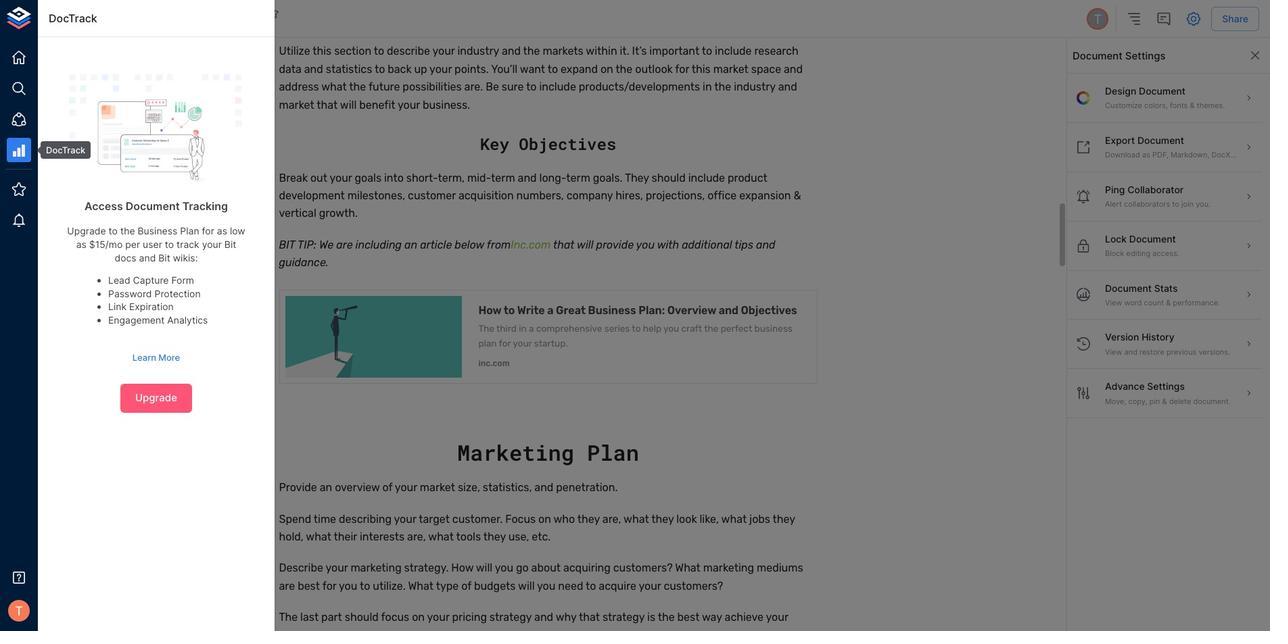 Task type: locate. For each thing, give the bounding box(es) containing it.
1 horizontal spatial to
[[165, 239, 174, 250]]

versions.
[[1199, 348, 1230, 357]]

restore
[[1140, 348, 1165, 357]]

previous
[[1167, 348, 1197, 357]]

ping collaborator alert collaborators to join you.
[[1105, 184, 1211, 209]]

bit
[[224, 239, 236, 250], [158, 252, 170, 263]]

collaborators
[[1124, 200, 1170, 209]]

lock
[[1105, 233, 1127, 245]]

document up word at the top right of the page
[[1105, 282, 1152, 294]]

& inside design document customize colors, fonts & themes.
[[1190, 101, 1195, 111]]

per
[[125, 239, 140, 250]]

0 vertical spatial bit
[[224, 239, 236, 250]]

view left word at the top right of the page
[[1105, 298, 1122, 308]]

bit down user
[[158, 252, 170, 263]]

0 vertical spatial view
[[1105, 298, 1122, 308]]

document stats view word count & performance.
[[1105, 282, 1220, 308]]

to left join
[[1172, 200, 1179, 209]]

as left $15/mo
[[76, 239, 86, 250]]

business
[[138, 225, 177, 237]]

settings
[[1125, 49, 1166, 62], [1147, 381, 1185, 392]]

join
[[1181, 200, 1194, 209]]

view inside version history view and restore previous versions.
[[1105, 348, 1122, 357]]

2 horizontal spatial to
[[1172, 200, 1179, 209]]

copy,
[[1128, 397, 1147, 406]]

& right count
[[1166, 298, 1171, 308]]

password
[[108, 288, 152, 299]]

settings image
[[1186, 11, 1202, 27]]

doctrack inside tooltip
[[46, 145, 85, 156]]

t
[[1094, 11, 1102, 26], [15, 604, 23, 619]]

document
[[1073, 49, 1123, 62], [1139, 85, 1186, 97], [1137, 134, 1184, 146], [126, 199, 180, 213], [1129, 233, 1176, 245], [1105, 282, 1152, 294]]

export document download as pdf, markdown, docx...
[[1105, 134, 1237, 160]]

ping
[[1105, 184, 1125, 195]]

0 vertical spatial settings
[[1125, 49, 1166, 62]]

2 vertical spatial to
[[165, 239, 174, 250]]

document up pdf,
[[1137, 134, 1184, 146]]

document inside export document download as pdf, markdown, docx...
[[1137, 134, 1184, 146]]

and down version
[[1124, 348, 1137, 357]]

view down version
[[1105, 348, 1122, 357]]

upgrade inside button
[[135, 392, 177, 405]]

0 horizontal spatial as
[[76, 239, 86, 250]]

lead capture form password protection link expiration engagement analytics
[[108, 275, 208, 326]]

export
[[1105, 134, 1135, 146]]

as
[[1142, 150, 1150, 160], [217, 225, 227, 237], [76, 239, 86, 250]]

learn
[[132, 352, 156, 363]]

and
[[139, 252, 156, 263], [1124, 348, 1137, 357]]

1 horizontal spatial upgrade
[[135, 392, 177, 405]]

document up the colors,
[[1139, 85, 1186, 97]]

share
[[1222, 13, 1248, 24]]

track
[[177, 239, 199, 250]]

document inside design document customize colors, fonts & themes.
[[1139, 85, 1186, 97]]

& right fonts at the right top of page
[[1190, 101, 1195, 111]]

upgrade down learn more button at the bottom left
[[135, 392, 177, 405]]

1 vertical spatial bit
[[158, 252, 170, 263]]

design document customize colors, fonts & themes.
[[1105, 85, 1225, 111]]

learn more button
[[129, 347, 183, 368]]

block
[[1105, 249, 1124, 258]]

0 horizontal spatial and
[[139, 252, 156, 263]]

0 vertical spatial as
[[1142, 150, 1150, 160]]

2 vertical spatial &
[[1162, 397, 1167, 406]]

document for design document customize colors, fonts & themes.
[[1139, 85, 1186, 97]]

upgrade button
[[120, 384, 192, 413]]

1 vertical spatial &
[[1166, 298, 1171, 308]]

view
[[1105, 298, 1122, 308], [1105, 348, 1122, 357]]

0 vertical spatial t button
[[1085, 6, 1111, 32]]

document inside lock document block editing access.
[[1129, 233, 1176, 245]]

your
[[202, 239, 222, 250]]

1 horizontal spatial bit
[[224, 239, 236, 250]]

doctrack tooltip
[[31, 141, 91, 159]]

& inside the document stats view word count & performance.
[[1166, 298, 1171, 308]]

1 vertical spatial t button
[[4, 596, 34, 626]]

1 vertical spatial settings
[[1147, 381, 1185, 392]]

1 horizontal spatial as
[[217, 225, 227, 237]]

stats
[[1154, 282, 1178, 294]]

view inside the document stats view word count & performance.
[[1105, 298, 1122, 308]]

as inside export document download as pdf, markdown, docx...
[[1142, 150, 1150, 160]]

themes.
[[1197, 101, 1225, 111]]

lock document block editing access.
[[1105, 233, 1179, 258]]

2 horizontal spatial as
[[1142, 150, 1150, 160]]

pdf,
[[1152, 150, 1169, 160]]

1 horizontal spatial and
[[1124, 348, 1137, 357]]

upgrade inside upgrade to the business plan for as low as $15/mo per user to track your bit docs and bit wikis:
[[67, 225, 106, 237]]

1 horizontal spatial t button
[[1085, 6, 1111, 32]]

capture
[[133, 275, 169, 286]]

0 vertical spatial to
[[1172, 200, 1179, 209]]

0 vertical spatial and
[[139, 252, 156, 263]]

colors,
[[1144, 101, 1168, 111]]

as left pdf,
[[1142, 150, 1150, 160]]

upgrade up $15/mo
[[67, 225, 106, 237]]

0 horizontal spatial t button
[[4, 596, 34, 626]]

&
[[1190, 101, 1195, 111], [1166, 298, 1171, 308], [1162, 397, 1167, 406]]

fonts
[[1170, 101, 1188, 111]]

bit down low
[[224, 239, 236, 250]]

docs
[[115, 252, 136, 263]]

1 view from the top
[[1105, 298, 1122, 308]]

document inside the document stats view word count & performance.
[[1105, 282, 1152, 294]]

1 vertical spatial and
[[1124, 348, 1137, 357]]

pin
[[1150, 397, 1160, 406]]

collaborator
[[1127, 184, 1184, 195]]

0 horizontal spatial upgrade
[[67, 225, 106, 237]]

1 vertical spatial t
[[15, 604, 23, 619]]

& for document
[[1190, 101, 1195, 111]]

document for lock document block editing access.
[[1129, 233, 1176, 245]]

0 vertical spatial upgrade
[[67, 225, 106, 237]]

settings up pin
[[1147, 381, 1185, 392]]

1 vertical spatial doctrack
[[46, 145, 85, 156]]

settings inside advance settings move, copy, pin & delete document.
[[1147, 381, 1185, 392]]

share button
[[1211, 7, 1259, 31]]

to left the the
[[109, 225, 118, 237]]

document up access.
[[1129, 233, 1176, 245]]

1 vertical spatial upgrade
[[135, 392, 177, 405]]

access document tracking
[[85, 199, 228, 213]]

user
[[143, 239, 162, 250]]

2 view from the top
[[1105, 348, 1122, 357]]

to right user
[[165, 239, 174, 250]]

comments image
[[1156, 11, 1172, 27]]

and down user
[[139, 252, 156, 263]]

and inside version history view and restore previous versions.
[[1124, 348, 1137, 357]]

0 horizontal spatial bit
[[158, 252, 170, 263]]

advance settings move, copy, pin & delete document.
[[1105, 381, 1231, 406]]

document up business
[[126, 199, 180, 213]]

doctrack
[[49, 11, 97, 25], [46, 145, 85, 156]]

editing
[[1126, 249, 1150, 258]]

0 vertical spatial &
[[1190, 101, 1195, 111]]

1 horizontal spatial t
[[1094, 11, 1102, 26]]

the
[[120, 225, 135, 237]]

document up design
[[1073, 49, 1123, 62]]

& inside advance settings move, copy, pin & delete document.
[[1162, 397, 1167, 406]]

settings down table of contents image
[[1125, 49, 1166, 62]]

1 vertical spatial as
[[217, 225, 227, 237]]

as right for
[[217, 225, 227, 237]]

t button
[[1085, 6, 1111, 32], [4, 596, 34, 626]]

0 vertical spatial t
[[1094, 11, 1102, 26]]

upgrade
[[67, 225, 106, 237], [135, 392, 177, 405]]

0 horizontal spatial to
[[109, 225, 118, 237]]

design
[[1105, 85, 1136, 97]]

1 vertical spatial view
[[1105, 348, 1122, 357]]

upgrade for upgrade
[[135, 392, 177, 405]]

& right pin
[[1162, 397, 1167, 406]]

document.
[[1193, 397, 1231, 406]]

low
[[230, 225, 245, 237]]

download
[[1105, 150, 1140, 160]]

to
[[1172, 200, 1179, 209], [109, 225, 118, 237], [165, 239, 174, 250]]



Task type: vqa. For each thing, say whether or not it's contained in the screenshot.


Task type: describe. For each thing, give the bounding box(es) containing it.
0 horizontal spatial t
[[15, 604, 23, 619]]

view for document stats
[[1105, 298, 1122, 308]]

wikis:
[[173, 252, 198, 263]]

word
[[1124, 298, 1142, 308]]

plan
[[180, 225, 199, 237]]

upgrade to the business plan for as low as $15/mo per user to track your bit docs and bit wikis:
[[67, 225, 245, 263]]

0 vertical spatial doctrack
[[49, 11, 97, 25]]

more
[[158, 352, 180, 363]]

form
[[171, 275, 194, 286]]

2 vertical spatial as
[[76, 239, 86, 250]]

settings for document
[[1125, 49, 1166, 62]]

to inside ping collaborator alert collaborators to join you.
[[1172, 200, 1179, 209]]

count
[[1144, 298, 1164, 308]]

alert
[[1105, 200, 1122, 209]]

markdown,
[[1171, 150, 1210, 160]]

upgrade for upgrade to the business plan for as low as $15/mo per user to track your bit docs and bit wikis:
[[67, 225, 106, 237]]

$15/mo
[[89, 239, 123, 250]]

lead
[[108, 275, 130, 286]]

document for access document tracking
[[126, 199, 180, 213]]

document settings
[[1073, 49, 1166, 62]]

1 vertical spatial to
[[109, 225, 118, 237]]

access.
[[1153, 249, 1179, 258]]

performance.
[[1173, 298, 1220, 308]]

favorite image
[[267, 7, 279, 19]]

version
[[1105, 332, 1139, 343]]

engagement
[[108, 314, 165, 326]]

and inside upgrade to the business plan for as low as $15/mo per user to track your bit docs and bit wikis:
[[139, 252, 156, 263]]

show wiki image
[[53, 11, 69, 27]]

advance
[[1105, 381, 1145, 392]]

version history view and restore previous versions.
[[1105, 332, 1230, 357]]

learn more
[[132, 352, 180, 363]]

& for stats
[[1166, 298, 1171, 308]]

settings for advance
[[1147, 381, 1185, 392]]

link
[[108, 301, 126, 313]]

table of contents image
[[1126, 11, 1142, 27]]

customize
[[1105, 101, 1142, 111]]

expiration
[[129, 301, 174, 313]]

move,
[[1105, 397, 1126, 406]]

protection
[[155, 288, 201, 299]]

go back image
[[89, 11, 105, 27]]

access
[[85, 199, 123, 213]]

delete
[[1169, 397, 1191, 406]]

& for settings
[[1162, 397, 1167, 406]]

analytics
[[167, 314, 208, 326]]

for
[[202, 225, 214, 237]]

view for version history
[[1105, 348, 1122, 357]]

tracking
[[182, 199, 228, 213]]

docx...
[[1212, 150, 1237, 160]]

history
[[1142, 332, 1174, 343]]

document for export document download as pdf, markdown, docx...
[[1137, 134, 1184, 146]]

you.
[[1196, 200, 1211, 209]]



